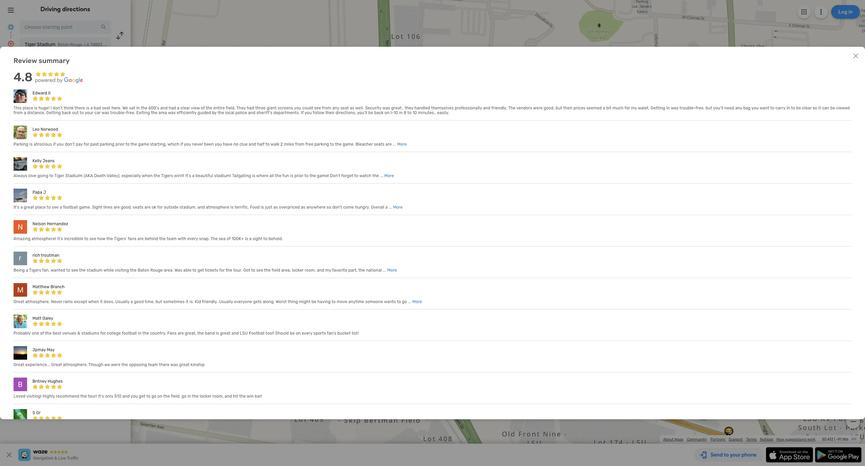 Task type: describe. For each thing, give the bounding box(es) containing it.
about waze link
[[663, 437, 684, 442]]

0 horizontal spatial on
[[157, 394, 162, 399]]

handled
[[415, 106, 430, 111]]

driving
[[32, 329, 45, 334]]

for right tickets
[[219, 268, 225, 273]]

is left where on the top of the page
[[252, 174, 255, 178]]

1 horizontal spatial &
[[77, 331, 80, 336]]

great atmosphere. never rains except when it does. usually a good time, but sometimes it is. kid friendly. usually everyone gets along. worst thing might be having to move anytime someone wants to go ... more
[[14, 300, 422, 304]]

to right wanted
[[66, 268, 70, 273]]

the right field, on the bottom left of page
[[192, 394, 199, 399]]

0 vertical spatial great
[[24, 205, 34, 210]]

1 horizontal spatial atmosphere.
[[63, 363, 88, 367]]

search
[[33, 314, 48, 319]]

is right 100k+
[[245, 237, 248, 241]]

come
[[343, 205, 354, 210]]

win
[[247, 394, 254, 399]]

directions to tiger stadium, baton rouge
[[7, 323, 85, 328]]

1 vertical spatial great
[[220, 331, 231, 336]]

0 vertical spatial when
[[142, 174, 153, 178]]

a right area
[[177, 106, 179, 111]]

a right being
[[26, 268, 28, 273]]

nelson hernandez
[[33, 222, 68, 226]]

0 horizontal spatial trouble-
[[110, 111, 126, 115]]

(225) 578-2184 link
[[20, 133, 54, 139]]

0 horizontal spatial you'll
[[357, 111, 367, 115]]

the left tour.
[[226, 268, 232, 273]]

2 back from the left
[[374, 111, 384, 115]]

1 vertical spatial room,
[[212, 394, 224, 399]]

matt galey
[[33, 316, 53, 321]]

sight
[[92, 205, 102, 210]]

though
[[89, 363, 103, 367]]

someone
[[365, 300, 383, 304]]

in left country.
[[138, 331, 142, 336]]

stadium, for tiger stadium, baton rouge driving directions
[[99, 323, 115, 328]]

you right if
[[305, 111, 312, 115]]

tiger down driving
[[25, 335, 35, 340]]

the left band
[[197, 331, 204, 336]]

and left hit
[[225, 394, 232, 399]]

tiger stadium, baton rouge address link
[[7, 329, 121, 340]]

venues
[[62, 331, 76, 336]]

2 horizontal spatial go
[[402, 300, 407, 304]]

2 parking from the left
[[314, 142, 329, 147]]

game
[[138, 142, 149, 147]]

to left field, on the bottom left of page
[[146, 394, 150, 399]]

1 horizontal spatial you'll
[[713, 106, 724, 111]]

$10
[[114, 394, 121, 399]]

people also search for
[[7, 314, 55, 319]]

outside
[[164, 205, 178, 210]]

you left have
[[215, 142, 222, 147]]

0 vertical spatial game.
[[343, 142, 355, 147]]

0 vertical spatial room,
[[305, 268, 316, 273]]

be right the might
[[312, 300, 316, 304]]

there inside this place is huge!  i don't think there is a bad seat here. we sat in the 600's and had a clear view of the entire field.  they had three giant screens you could see from any seat as well. security was great.. they handled themselves professionally and friendly. the vendors were good, but their prices seemed a bit much for my walet.  getting in was trouble-free, but you'll need any bag you want to carry in to be clear so it can be viewed from a distance.  getting back out to your car was trouble-free.  exiting the area was efficiently guided by the local police and sheriff's departments.  if you follow their directions, you'll be back on i-10 in 8 to 10 minutes.. easily.
[[75, 106, 85, 111]]

0 horizontal spatial football
[[63, 205, 78, 210]]

1 vertical spatial 70803,
[[45, 93, 60, 99]]

is left huge!
[[34, 106, 37, 111]]

was
[[175, 268, 182, 273]]

was right area
[[168, 111, 176, 115]]

huge!
[[39, 106, 49, 111]]

so inside this place is huge!  i don't think there is a bad seat here. we sat in the 600's and had a clear view of the entire field.  they had three giant screens you could see from any seat as well. security was great.. they handled themselves professionally and friendly. the vendors were good, but their prices seemed a bit much for my walet.  getting in was trouble-free, but you'll need any bag you want to carry in to be clear so it can be viewed from a distance.  getting back out to your car was trouble-free.  exiting the area was efficiently guided by the local police and sheriff's departments.  if you follow their directions, you'll be back on i-10 in 8 to 10 minutes.. easily.
[[813, 106, 817, 111]]

0 vertical spatial tigers
[[161, 174, 173, 178]]

be right 'can'
[[831, 106, 835, 111]]

Choose starting point text field
[[20, 20, 111, 34]]

love
[[28, 174, 36, 178]]

1 vertical spatial tigers
[[29, 268, 41, 273]]

for right 'pay'
[[84, 142, 89, 147]]

on inside this place is huge!  i don't think there is a bad seat here. we sat in the 600's and had a clear view of the entire field.  they had three giant screens you could see from any seat as well. security was great.. they handled themselves professionally and friendly. the vendors were good, but their prices seemed a bit much for my walet.  getting in was trouble-free, but you'll need any bag you want to carry in to be clear so it can be viewed from a distance.  getting back out to your car was trouble-free.  exiting the area was efficiently guided by the local police and sheriff's departments.  if you follow their directions, you'll be back on i-10 in 8 to 10 minutes.. easily.
[[385, 111, 390, 115]]

image 1 of tiger stadium, baton rouge image
[[7, 242, 35, 270]]

having
[[317, 300, 331, 304]]

1 horizontal spatial from
[[295, 142, 305, 147]]

and left lsu
[[232, 331, 239, 336]]

bad
[[94, 106, 101, 111]]

hit
[[233, 394, 238, 399]]

favorite
[[332, 268, 347, 273]]

and left favorite
[[317, 268, 324, 273]]

0 vertical spatial review
[[14, 56, 37, 65]]

1 horizontal spatial 4.8
[[89, 171, 118, 193]]

30.412
[[822, 437, 833, 442]]

0 vertical spatial x image
[[852, 52, 860, 60]]

2 horizontal spatial but
[[706, 106, 712, 111]]

pay
[[76, 142, 83, 147]]

0 horizontal spatial good,
[[121, 205, 132, 210]]

great,
[[185, 331, 196, 336]]

to right half
[[266, 142, 270, 147]]

1 vertical spatial get
[[139, 394, 145, 399]]

rouge for tiger stadium, baton rouge opening hours
[[66, 335, 78, 340]]

100k+
[[232, 237, 244, 241]]

(225)
[[20, 133, 32, 139]]

0 horizontal spatial game.
[[79, 205, 91, 210]]

0 vertical spatial 70803,
[[90, 42, 103, 47]]

free,
[[696, 106, 705, 111]]

in right field, on the bottom left of page
[[188, 394, 191, 399]]

can
[[822, 106, 829, 111]]

1 horizontal spatial great
[[179, 363, 190, 367]]

the right the all
[[275, 174, 281, 178]]

0 horizontal spatial 8
[[7, 232, 10, 238]]

image 2 of tiger stadium, baton rouge image
[[36, 242, 65, 270]]

and right stadium,
[[198, 205, 205, 210]]

and right $10
[[122, 394, 130, 399]]

it's left only
[[98, 394, 104, 399]]

a left beautiful
[[192, 174, 195, 178]]

a left sight on the bottom left
[[249, 237, 252, 241]]

(aka
[[84, 174, 93, 178]]

1 vertical spatial team
[[148, 363, 158, 367]]

the left area
[[151, 111, 157, 115]]

is right fun
[[290, 174, 293, 178]]

0 vertical spatial get
[[198, 268, 204, 273]]

partners
[[711, 437, 726, 442]]

for right ok
[[157, 205, 163, 210]]

tiger up driving
[[32, 323, 41, 328]]

1 10 from the left
[[394, 111, 398, 115]]

... right bleacher
[[393, 142, 396, 147]]

loved
[[14, 394, 25, 399]]

1 back from the left
[[62, 111, 71, 115]]

location image
[[7, 40, 15, 48]]

was right car
[[102, 111, 109, 115]]

in right i-
[[399, 111, 403, 115]]

visiting!
[[26, 394, 42, 399]]

current location image
[[7, 23, 15, 31]]

stadium,
[[180, 205, 196, 210]]

1 vertical spatial review
[[7, 166, 22, 171]]

don't inside this place is huge!  i don't think there is a bad seat here. we sat in the 600's and had a clear view of the entire field.  they had three giant screens you could see from any seat as well. security was great.. they handled themselves professionally and friendly. the vendors were good, but their prices seemed a bit much for my walet.  getting in was trouble-free, but you'll need any bag you want to carry in to be clear so it can be viewed from a distance.  getting back out to your car was trouble-free.  exiting the area was efficiently guided by the local police and sheriff's departments.  if you follow their directions, you'll be back on i-10 in 8 to 10 minutes.. easily.
[[53, 106, 63, 111]]

it inside this place is huge!  i don't think there is a bad seat here. we sat in the 600's and had a clear view of the entire field.  they had three giant screens you could see from any seat as well. security was great.. they handled themselves professionally and friendly. the vendors were good, but their prices seemed a bit much for my walet.  getting in was trouble-free, but you'll need any bag you want to carry in to be clear so it can be viewed from a distance.  getting back out to your car was trouble-free.  exiting the area was efficiently guided by the local police and sheriff's departments.  if you follow their directions, you'll be back on i-10 in 8 to 10 minutes.. easily.
[[819, 106, 821, 111]]

the left win!!!
[[154, 174, 160, 178]]

kid
[[195, 300, 201, 304]]

you right $10
[[131, 394, 138, 399]]

being a tigers fan, wanted to see the stadium while visiting the baton rouge area. was able to get tickets for the tour. got to see the field area, locker room, and my favorite part, the national ... more
[[14, 268, 397, 273]]

s gr
[[33, 411, 41, 415]]

1 horizontal spatial there
[[159, 363, 169, 367]]

it's left incredible
[[57, 237, 63, 241]]

work
[[807, 437, 816, 442]]

is left bad
[[86, 106, 89, 111]]

image 3 of tiger stadium, baton rouge image
[[66, 242, 94, 270]]

local
[[225, 111, 234, 115]]

1 horizontal spatial rouge,
[[70, 42, 83, 47]]

starting,
[[150, 142, 167, 147]]

to right sight on the bottom left
[[263, 237, 267, 241]]

move
[[337, 300, 347, 304]]

tiger stadium, baton rouge address
[[7, 329, 121, 340]]

hernandez
[[47, 222, 68, 226]]

1 horizontal spatial their
[[563, 106, 573, 111]]

1 horizontal spatial as
[[301, 205, 305, 210]]

football
[[249, 331, 265, 336]]

is.
[[190, 300, 194, 304]]

the right hit
[[239, 394, 246, 399]]

1 vertical spatial football
[[122, 331, 137, 336]]

1 vertical spatial place
[[35, 205, 46, 210]]

in right sat
[[136, 106, 140, 111]]

lsu
[[240, 331, 248, 336]]

snap.
[[199, 237, 210, 241]]

hours
[[95, 335, 106, 340]]

for inside this place is huge!  i don't think there is a bad seat here. we sat in the 600's and had a clear view of the entire field.  they had three giant screens you could see from any seat as well. security was great.. they handled themselves professionally and friendly. the vendors were good, but their prices seemed a bit much for my walet.  getting in was trouble-free, but you'll need any bag you want to carry in to be clear so it can be viewed from a distance.  getting back out to your car was trouble-free.  exiting the area was efficiently guided by the local police and sheriff's departments.  if you follow their directions, you'll be back on i-10 in 8 to 10 minutes.. easily.
[[625, 106, 630, 111]]

the right part,
[[359, 268, 365, 273]]

zoom out image
[[849, 418, 858, 426]]

the left the game! at the left of the page
[[310, 174, 316, 178]]

a left bit
[[603, 106, 605, 111]]

and left half
[[249, 142, 256, 147]]

1 had from the left
[[169, 106, 176, 111]]

the left country.
[[142, 331, 149, 336]]

with
[[178, 237, 186, 241]]

to right 'want'
[[770, 106, 775, 111]]

friendly. inside this place is huge!  i don't think there is a bad seat here. we sat in the 600's and had a clear view of the entire field.  they had three giant screens you could see from any seat as well. security was great.. they handled themselves professionally and friendly. the vendors were good, but their prices seemed a bit much for my walet.  getting in was trouble-free, but you'll need any bag you want to carry in to be clear so it can be viewed from a distance.  getting back out to your car was trouble-free.  exiting the area was efficiently guided by the local police and sheriff's departments.  if you follow their directions, you'll be back on i-10 in 8 to 10 minutes.. easily.
[[491, 106, 507, 111]]

0 vertical spatial directions
[[62, 5, 90, 13]]

tiger inside tiger stadium, baton rouge driving directions
[[88, 323, 98, 328]]

1 vertical spatial the
[[211, 237, 218, 241]]

was left kinship
[[170, 363, 178, 367]]

is left just
[[261, 205, 264, 210]]

0 horizontal spatial seats
[[133, 205, 143, 210]]

computer image
[[7, 145, 15, 153]]

the right visiting
[[130, 268, 137, 273]]

valley),
[[107, 174, 121, 178]]

a left bad
[[90, 106, 93, 111]]

2 any from the left
[[735, 106, 742, 111]]

jpmay
[[33, 348, 46, 352]]

field
[[272, 268, 280, 273]]

... right overall
[[389, 205, 392, 210]]

a up the "hernandez"
[[60, 205, 62, 210]]

nelson
[[33, 222, 46, 226]]

see right wanted
[[71, 268, 78, 273]]

to right out
[[80, 111, 84, 115]]

call image
[[7, 132, 15, 140]]

1 horizontal spatial go
[[182, 394, 187, 399]]

1 if from the left
[[53, 142, 56, 147]]

the left entire
[[206, 106, 212, 111]]

0 horizontal spatial getting
[[46, 111, 61, 115]]

easily.
[[437, 111, 449, 115]]

beautiful
[[196, 174, 213, 178]]

baton inside tiger stadium, baton rouge driving directions
[[7, 329, 18, 334]]

j
[[43, 190, 46, 195]]

atmosphere!
[[32, 237, 56, 241]]

a up show reviews
[[20, 205, 23, 210]]

0 horizontal spatial were
[[111, 363, 120, 367]]

1 horizontal spatial on
[[296, 331, 301, 336]]

to right able
[[192, 268, 197, 273]]

they
[[405, 106, 413, 111]]

this
[[14, 106, 22, 111]]

0 vertical spatial usa
[[104, 42, 112, 47]]

to down also
[[27, 323, 31, 328]]

seemed
[[587, 106, 602, 111]]

0 horizontal spatial but
[[156, 300, 162, 304]]

see left "how"
[[89, 237, 96, 241]]

bucket
[[337, 331, 351, 336]]

to left the game! at the left of the page
[[304, 174, 309, 178]]

support link
[[729, 437, 743, 442]]

to right got
[[251, 268, 255, 273]]

if
[[301, 111, 304, 115]]

except
[[74, 300, 87, 304]]

the down the directions to tiger stadium, baton rouge "link"
[[45, 331, 52, 336]]

0 horizontal spatial from
[[14, 111, 23, 115]]

the left 'tour!'
[[80, 394, 87, 399]]

1 vertical spatial prior
[[294, 174, 304, 178]]

great..
[[391, 106, 404, 111]]

kelly
[[33, 159, 42, 163]]

1 horizontal spatial don't
[[332, 205, 342, 210]]

always love going to tiger stadiulm (aka death valley), especially when the tigers win!!! it's a beautiful stadium!  tailgating is where all the fun is prior to the game! don't forget to watch the ... more
[[14, 174, 394, 178]]

0 horizontal spatial rouge,
[[21, 93, 36, 99]]

and right professionally
[[483, 106, 491, 111]]

going
[[37, 174, 48, 178]]

... right national
[[383, 268, 386, 273]]

0 vertical spatial la
[[84, 42, 89, 47]]

where
[[256, 174, 268, 178]]

sat
[[129, 106, 135, 111]]

to right 'wants'
[[397, 300, 401, 304]]

time,
[[145, 300, 155, 304]]

as inside this place is huge!  i don't think there is a bad seat here. we sat in the 600's and had a clear view of the entire field.  they had three giant screens you could see from any seat as well. security was great.. they handled themselves professionally and friendly. the vendors were good, but their prices seemed a bit much for my walet.  getting in was trouble-free, but you'll need any bag you want to carry in to be clear so it can be viewed from a distance.  getting back out to your car was trouble-free.  exiting the area was efficiently guided by the local police and sheriff's departments.  if you follow their directions, you'll be back on i-10 in 8 to 10 minutes.. easily.
[[350, 106, 354, 111]]

the left 600's
[[141, 106, 147, 111]]

2184
[[43, 133, 54, 139]]

field,
[[171, 394, 181, 399]]

1 horizontal spatial trouble-
[[680, 106, 696, 111]]

galey
[[42, 316, 53, 321]]

notices
[[760, 437, 773, 442]]

0 vertical spatial team
[[167, 237, 177, 241]]

image 8 of tiger stadium, baton rouge image
[[96, 272, 124, 300]]

link image
[[851, 436, 857, 442]]

0 horizontal spatial friendly.
[[202, 300, 218, 304]]

gr
[[36, 411, 41, 415]]

0 horizontal spatial as
[[273, 205, 278, 210]]

area,
[[281, 268, 291, 273]]

matt
[[33, 316, 41, 321]]

were inside this place is huge!  i don't think there is a bad seat here. we sat in the 600's and had a clear view of the entire field.  they had three giant screens you could see from any seat as well. security was great.. they handled themselves professionally and friendly. the vendors were good, but their prices seemed a bit much for my walet.  getting in was trouble-free, but you'll need any bag you want to carry in to be clear so it can be viewed from a distance.  getting back out to your car was trouble-free.  exiting the area was efficiently guided by the local police and sheriff's departments.  if you follow their directions, you'll be back on i-10 in 8 to 10 minutes.. easily.
[[533, 106, 543, 111]]

be right 'should'
[[290, 331, 295, 336]]

0 horizontal spatial usa
[[61, 93, 71, 99]]

1 vertical spatial locker
[[200, 394, 211, 399]]

to right going
[[49, 174, 53, 178]]

jpmay may
[[33, 348, 55, 352]]

tour.
[[233, 268, 242, 273]]

1 parking from the left
[[100, 142, 114, 147]]

death
[[94, 174, 106, 178]]

part,
[[348, 268, 358, 273]]

0 horizontal spatial 4.8
[[14, 70, 33, 84]]

you left don't at the top left of the page
[[57, 142, 64, 147]]

1 horizontal spatial it
[[186, 300, 189, 304]]

paid
[[90, 142, 99, 147]]

0 vertical spatial tiger stadium baton rouge, la 70803, usa
[[25, 42, 112, 47]]

was left i-
[[383, 106, 390, 111]]

0 horizontal spatial their
[[325, 111, 335, 115]]

for left "college"
[[100, 331, 106, 336]]

great for great atmosphere. never rains except when it does. usually a good time, but sometimes it is. kid friendly. usually everyone gets along. worst thing might be having to move anytime someone wants to go ... more
[[14, 300, 24, 304]]

never
[[192, 142, 203, 147]]



Task type: vqa. For each thing, say whether or not it's contained in the screenshot.
don't at the top
yes



Task type: locate. For each thing, give the bounding box(es) containing it.
8 inside this place is huge!  i don't think there is a bad seat here. we sat in the 600's and had a clear view of the entire field.  they had three giant screens you could see from any seat as well. security was great.. they handled themselves professionally and friendly. the vendors were good, but their prices seemed a bit much for my walet.  getting in was trouble-free, but you'll need any bag you want to carry in to be clear so it can be viewed from a distance.  getting back out to your car was trouble-free.  exiting the area was efficiently guided by the local police and sheriff's departments.  if you follow their directions, you'll be back on i-10 in 8 to 10 minutes.. easily.
[[404, 111, 406, 115]]

600's
[[148, 106, 159, 111]]

from right could on the left top of page
[[322, 106, 331, 111]]

0 vertical spatial seats
[[374, 142, 385, 147]]

1 vertical spatial 4.8
[[89, 171, 118, 193]]

get right $10
[[139, 394, 145, 399]]

10 left minutes..
[[413, 111, 417, 115]]

stadium up now
[[37, 42, 55, 47]]

show reviews
[[7, 213, 37, 219]]

to right great..
[[407, 111, 412, 115]]

0 horizontal spatial go
[[152, 394, 156, 399]]

tour!
[[88, 394, 97, 399]]

behold.
[[269, 237, 283, 241]]

the inside this place is huge!  i don't think there is a bad seat here. we sat in the 600's and had a clear view of the entire field.  they had three giant screens you could see from any seat as well. security was great.. they handled themselves professionally and friendly. the vendors were good, but their prices seemed a bit much for my walet.  getting in was trouble-free, but you'll need any bag you want to carry in to be clear so it can be viewed from a distance.  getting back out to your car was trouble-free.  exiting the area was efficiently guided by the local police and sheriff's departments.  if you follow their directions, you'll be back on i-10 in 8 to 10 minutes.. easily.
[[508, 106, 516, 111]]

the
[[508, 106, 516, 111], [211, 237, 218, 241]]

experience...
[[25, 363, 50, 367]]

stadium
[[37, 42, 55, 47], [25, 84, 53, 92]]

1 vertical spatial seats
[[133, 205, 143, 210]]

have
[[223, 142, 232, 147]]

parking
[[100, 142, 114, 147], [314, 142, 329, 147]]

stadium, for tiger stadium, baton rouge address
[[79, 329, 96, 334]]

prior
[[115, 142, 125, 147], [294, 174, 304, 178]]

to
[[770, 106, 775, 111], [791, 106, 795, 111], [80, 111, 84, 115], [407, 111, 412, 115], [126, 142, 130, 147], [266, 142, 270, 147], [330, 142, 334, 147], [49, 174, 53, 178], [304, 174, 309, 178], [354, 174, 358, 178], [47, 205, 51, 210], [84, 237, 88, 241], [263, 237, 267, 241], [66, 268, 70, 273], [192, 268, 197, 273], [251, 268, 255, 273], [332, 300, 336, 304], [397, 300, 401, 304], [27, 323, 31, 328], [146, 394, 150, 399]]

0 vertical spatial don't
[[53, 106, 63, 111]]

the left game
[[131, 142, 137, 147]]

parking right free
[[314, 142, 329, 147]]

rouge for tiger stadium, baton rouge address
[[109, 329, 121, 334]]

the left 'stadium'
[[79, 268, 86, 273]]

0 horizontal spatial don't
[[53, 106, 63, 111]]

only
[[105, 394, 113, 399]]

2 usually from the left
[[219, 300, 233, 304]]

rouge inside tiger stadium, baton rouge driving directions
[[19, 329, 31, 334]]

of right view
[[201, 106, 205, 111]]

friendly. right the kid at the bottom left of the page
[[202, 300, 218, 304]]

2 horizontal spatial on
[[385, 111, 390, 115]]

team right opposing
[[148, 363, 158, 367]]

stadium, down galey
[[42, 323, 59, 328]]

1 horizontal spatial getting
[[651, 106, 665, 111]]

1 vertical spatial stadium
[[25, 84, 53, 92]]

driving directions
[[41, 5, 90, 13]]

8 left photos
[[7, 232, 10, 238]]

1 horizontal spatial x image
[[852, 52, 860, 60]]

be right carry
[[796, 106, 801, 111]]

to up the nelson hernandez
[[47, 205, 51, 210]]

0 horizontal spatial there
[[75, 106, 85, 111]]

viewed
[[836, 106, 850, 111]]

edward ii
[[33, 91, 51, 96]]

0 vertical spatial the
[[508, 106, 516, 111]]

rouge for tiger stadium, baton rouge driving directions
[[19, 329, 31, 334]]

0 horizontal spatial any
[[332, 106, 339, 111]]

is right parking
[[29, 142, 33, 147]]

0 vertical spatial so
[[813, 106, 817, 111]]

any
[[332, 106, 339, 111], [735, 106, 742, 111]]

0 vertical spatial atmosphere.
[[25, 300, 50, 304]]

but right time,
[[156, 300, 162, 304]]

you left could on the left top of page
[[294, 106, 301, 111]]

tailgating
[[232, 174, 251, 178]]

1 horizontal spatial were
[[533, 106, 543, 111]]

stadium up huge!
[[25, 84, 53, 92]]

tiger stadium baton rouge, la 70803, usa up huge!
[[7, 84, 71, 99]]

0 vertical spatial on
[[385, 111, 390, 115]]

image 6 of tiger stadium, baton rouge image
[[36, 272, 65, 300]]

go left field, on the bottom left of page
[[152, 394, 156, 399]]

2 horizontal spatial from
[[322, 106, 331, 111]]

2 if from the left
[[180, 142, 183, 147]]

go right field, on the bottom left of page
[[182, 394, 187, 399]]

clear left view
[[180, 106, 190, 111]]

directions inside tiger stadium, baton rouge driving directions
[[46, 329, 65, 334]]

my left "walet."
[[631, 106, 637, 111]]

recommend
[[56, 394, 79, 399]]

1 horizontal spatial clear
[[802, 106, 812, 111]]

1 seat from the left
[[102, 106, 110, 111]]

a left good
[[131, 300, 133, 304]]

image 5 of tiger stadium, baton rouge image
[[7, 272, 35, 300]]

0 vertical spatial stadium
[[37, 42, 55, 47]]

national
[[366, 268, 382, 273]]

the right watch at the left of page
[[372, 174, 379, 178]]

0 vertical spatial of
[[201, 106, 205, 111]]

and right the police
[[248, 111, 255, 115]]

trouble-
[[680, 106, 696, 111], [110, 111, 126, 115]]

good, inside this place is huge!  i don't think there is a bad seat here. we sat in the 600's and had a clear view of the entire field.  they had three giant screens you could see from any seat as well. security was great.. they handled themselves professionally and friendly. the vendors were good, but their prices seemed a bit much for my walet.  getting in was trouble-free, but you'll need any bag you want to carry in to be clear so it can be viewed from a distance.  getting back out to your car was trouble-free.  exiting the area was efficiently guided by the local police and sheriff's departments.  if you follow their directions, you'll be back on i-10 in 8 to 10 minutes.. easily.
[[544, 106, 555, 111]]

wants
[[384, 300, 396, 304]]

0 horizontal spatial atmosphere.
[[25, 300, 50, 304]]

it's up show
[[14, 205, 19, 210]]

the left bleacher
[[335, 142, 342, 147]]

this place is huge!  i don't think there is a bad seat here. we sat in the 600's and had a clear view of the entire field.  they had three giant screens you could see from any seat as well. security was great.. they handled themselves professionally and friendly. the vendors were good, but their prices seemed a bit much for my walet.  getting in was trouble-free, but you'll need any bag you want to carry in to be clear so it can be viewed from a distance.  getting back out to your car was trouble-free.  exiting the area was efficiently guided by the local police and sheriff's departments.  if you follow their directions, you'll be back on i-10 in 8 to 10 minutes.. easily.
[[14, 106, 850, 115]]

it's right win!!!
[[185, 174, 191, 178]]

review up always
[[7, 166, 22, 171]]

minutes..
[[418, 111, 436, 115]]

don't
[[53, 106, 63, 111], [332, 205, 342, 210]]

always
[[14, 174, 27, 178]]

0 horizontal spatial when
[[88, 300, 99, 304]]

was left free,
[[671, 106, 679, 111]]

1 horizontal spatial locker
[[292, 268, 304, 273]]

just
[[265, 205, 272, 210]]

0 horizontal spatial seat
[[102, 106, 110, 111]]

got
[[243, 268, 250, 273]]

from
[[322, 106, 331, 111], [14, 111, 23, 115], [295, 142, 305, 147]]

walet.
[[638, 106, 650, 111]]

0 horizontal spatial locker
[[200, 394, 211, 399]]

of right sea
[[227, 237, 231, 241]]

image 4 of tiger stadium, baton rouge image
[[96, 242, 124, 270]]

2 horizontal spatial as
[[350, 106, 354, 111]]

car
[[94, 111, 101, 115]]

want
[[760, 106, 770, 111]]

free.
[[126, 111, 135, 115]]

1 vertical spatial my
[[325, 268, 331, 273]]

and
[[160, 106, 168, 111], [483, 106, 491, 111], [248, 111, 255, 115], [249, 142, 256, 147], [198, 205, 205, 210], [317, 268, 324, 273], [232, 331, 239, 336], [122, 394, 130, 399], [225, 394, 232, 399]]

2 had from the left
[[247, 106, 254, 111]]

2 vertical spatial great
[[179, 363, 190, 367]]

1 vertical spatial of
[[227, 237, 231, 241]]

had
[[169, 106, 176, 111], [247, 106, 254, 111]]

8
[[404, 111, 406, 115], [7, 232, 10, 238]]

team
[[167, 237, 177, 241], [148, 363, 158, 367]]

rouge, down choose starting point text field
[[70, 42, 83, 47]]

directions
[[62, 5, 90, 13], [46, 329, 65, 334]]

fan,
[[42, 268, 50, 273]]

tiger stadium baton rouge, la 70803, usa down choose starting point text field
[[25, 42, 112, 47]]

every right with
[[187, 237, 198, 241]]

probably one of the best venues & stadiums for college football in the country. fans are great, the band is great and lsu football too!! should be on every sports fan's bucket list!
[[14, 331, 359, 336]]

0 horizontal spatial of
[[40, 331, 44, 336]]

0 horizontal spatial the
[[211, 237, 218, 241]]

2 10 from the left
[[413, 111, 417, 115]]

carry
[[776, 106, 786, 111]]

0 horizontal spatial if
[[53, 142, 56, 147]]

0 vertical spatial summary
[[39, 56, 70, 65]]

0 horizontal spatial tigers
[[29, 268, 41, 273]]

should
[[275, 331, 289, 336]]

forget
[[341, 174, 353, 178]]

when right especially
[[142, 174, 153, 178]]

1 any from the left
[[332, 106, 339, 111]]

1 horizontal spatial but
[[556, 106, 562, 111]]

the right behind
[[159, 237, 166, 241]]

great
[[24, 205, 34, 210], [220, 331, 231, 336], [179, 363, 190, 367]]

0 horizontal spatial so
[[327, 205, 331, 210]]

0 horizontal spatial had
[[169, 106, 176, 111]]

ok
[[152, 205, 156, 210]]

2 clear from the left
[[802, 106, 812, 111]]

the left sea
[[211, 237, 218, 241]]

the right "how"
[[106, 237, 113, 241]]

themselves
[[431, 106, 454, 111]]

for up the directions to tiger stadium, baton rouge "link"
[[49, 314, 55, 319]]

1 vertical spatial were
[[111, 363, 120, 367]]

walk
[[271, 142, 279, 147]]

how
[[777, 437, 784, 442]]

place right this
[[23, 106, 33, 111]]

1 vertical spatial every
[[302, 331, 312, 336]]

1 vertical spatial when
[[88, 300, 99, 304]]

on left i-
[[385, 111, 390, 115]]

best
[[53, 331, 61, 336]]

by
[[212, 111, 217, 115]]

0 horizontal spatial usually
[[115, 300, 130, 304]]

the left the vendors
[[508, 106, 516, 111]]

everyone
[[234, 300, 252, 304]]

tiger up this
[[7, 84, 24, 92]]

their
[[563, 106, 573, 111], [325, 111, 335, 115]]

0 horizontal spatial prior
[[115, 142, 125, 147]]

the left field
[[264, 268, 271, 273]]

0 horizontal spatial &
[[54, 456, 57, 461]]

0 horizontal spatial it
[[100, 300, 103, 304]]

as right just
[[273, 205, 278, 210]]

room, left hit
[[212, 394, 224, 399]]

0 vertical spatial every
[[187, 237, 198, 241]]

1 vertical spatial review summary
[[7, 166, 44, 171]]

back
[[62, 111, 71, 115], [374, 111, 384, 115]]

seat right bad
[[102, 106, 110, 111]]

1 vertical spatial la
[[38, 93, 43, 99]]

0 vertical spatial &
[[77, 331, 80, 336]]

for right much
[[625, 106, 630, 111]]

1 horizontal spatial 10
[[413, 111, 417, 115]]

0 horizontal spatial get
[[139, 394, 145, 399]]

1 horizontal spatial 70803,
[[90, 42, 103, 47]]

8 photos
[[7, 232, 26, 238]]

wanted
[[51, 268, 65, 273]]

are
[[386, 142, 392, 147], [114, 205, 120, 210], [144, 205, 151, 210], [137, 237, 144, 241], [178, 331, 184, 336]]

team left with
[[167, 237, 177, 241]]

2 seat from the left
[[340, 106, 349, 111]]

area
[[158, 111, 167, 115]]

you'll right "directions,"
[[357, 111, 367, 115]]

you right bag
[[752, 106, 759, 111]]

rains
[[63, 300, 73, 304]]

1 vertical spatial directions
[[46, 329, 65, 334]]

from left free
[[295, 142, 305, 147]]

but left prices
[[556, 106, 562, 111]]

of inside this place is huge!  i don't think there is a bad seat here. we sat in the 600's and had a clear view of the entire field.  they had three giant screens you could see from any seat as well. security was great.. they handled themselves professionally and friendly. the vendors were good, but their prices seemed a bit much for my walet.  getting in was trouble-free, but you'll need any bag you want to carry in to be clear so it can be viewed from a distance.  getting back out to your car was trouble-free.  exiting the area was efficiently guided by the local police and sheriff's departments.  if you follow their directions, you'll be back on i-10 in 8 to 10 minutes.. easily.
[[201, 106, 205, 111]]

... right 'wants'
[[408, 300, 411, 304]]

to right forget
[[354, 174, 358, 178]]

guided
[[198, 111, 211, 115]]

when right except
[[88, 300, 99, 304]]

any left bag
[[735, 106, 742, 111]]

tiger inside tiger stadium, baton rouge address
[[69, 329, 78, 334]]

get left tickets
[[198, 268, 204, 273]]

to right carry
[[791, 106, 795, 111]]

is left terrific. at the left top of the page
[[230, 205, 234, 210]]

locker right 'area,'
[[292, 268, 304, 273]]

1 vertical spatial good,
[[121, 205, 132, 210]]

see inside this place is huge!  i don't think there is a bad seat here. we sat in the 600's and had a clear view of the entire field.  they had three giant screens you could see from any seat as well. security was great.. they handled themselves professionally and friendly. the vendors were good, but their prices seemed a bit much for my walet.  getting in was trouble-free, but you'll need any bag you want to carry in to be clear so it can be viewed from a distance.  getting back out to your car was trouble-free.  exiting the area was efficiently guided by the local police and sheriff's departments.  if you follow their directions, you'll be back on i-10 in 8 to 10 minutes.. easily.
[[314, 106, 321, 111]]

1 vertical spatial x image
[[5, 451, 13, 459]]

your
[[85, 111, 93, 115]]

0 vertical spatial friendly.
[[491, 106, 507, 111]]

... right watch at the left of page
[[380, 174, 383, 178]]

norwood
[[41, 127, 58, 132]]

is right band
[[216, 331, 219, 336]]

baton inside tiger stadium, baton rouge address
[[97, 329, 108, 334]]

1 horizontal spatial team
[[167, 237, 177, 241]]

1 vertical spatial summary
[[24, 166, 44, 171]]

to right incredible
[[84, 237, 88, 241]]

clue
[[239, 142, 248, 147]]

lsusports.net/tigerstadium
[[20, 146, 80, 152]]

lines
[[103, 205, 113, 210]]

it left 'can'
[[819, 106, 821, 111]]

stadium
[[87, 268, 103, 273]]

now
[[32, 61, 42, 67]]

0 vertical spatial my
[[631, 106, 637, 111]]

worst
[[276, 300, 287, 304]]

1 usually from the left
[[115, 300, 130, 304]]

be
[[796, 106, 801, 111], [831, 106, 835, 111], [368, 111, 373, 115], [312, 300, 316, 304], [290, 331, 295, 336]]

there
[[75, 106, 85, 111], [159, 363, 169, 367]]

1 horizontal spatial prior
[[294, 174, 304, 178]]

atmosphere
[[206, 205, 229, 210]]

of
[[201, 106, 205, 111], [227, 237, 231, 241], [40, 331, 44, 336]]

0 vertical spatial review summary
[[14, 56, 70, 65]]

my inside this place is huge!  i don't think there is a bad seat here. we sat in the 600's and had a clear view of the entire field.  they had three giant screens you could see from any seat as well. security was great.. they handled themselves professionally and friendly. the vendors were good, but their prices seemed a bit much for my walet.  getting in was trouble-free, but you'll need any bag you want to carry in to be clear so it can be viewed from a distance.  getting back out to your car was trouble-free.  exiting the area was efficiently guided by the local police and sheriff's departments.  if you follow their directions, you'll be back on i-10 in 8 to 10 minutes.. easily.
[[631, 106, 637, 111]]

stadiums
[[81, 331, 99, 336]]

30.412 | -91.186
[[822, 437, 849, 442]]

field.
[[226, 106, 236, 111]]

good, right the vendors
[[544, 106, 555, 111]]

1 clear from the left
[[180, 106, 190, 111]]

miles
[[284, 142, 294, 147]]

1 horizontal spatial 8
[[404, 111, 406, 115]]

1 vertical spatial atmosphere.
[[63, 363, 88, 367]]

too!!
[[266, 331, 274, 336]]

place inside this place is huge!  i don't think there is a bad seat here. we sat in the 600's and had a clear view of the entire field.  they had three giant screens you could see from any seat as well. security was great.. they handled themselves professionally and friendly. the vendors were good, but their prices seemed a bit much for my walet.  getting in was trouble-free, but you'll need any bag you want to carry in to be clear so it can be viewed from a distance.  getting back out to your car was trouble-free.  exiting the area was efficiently guided by the local police and sheriff's departments.  if you follow their directions, you'll be back on i-10 in 8 to 10 minutes.. easily.
[[23, 106, 33, 111]]

think
[[64, 106, 74, 111]]

2
[[280, 142, 283, 147]]

friendly.
[[491, 106, 507, 111], [202, 300, 218, 304]]

1 horizontal spatial football
[[122, 331, 137, 336]]

1 horizontal spatial had
[[247, 106, 254, 111]]

directions to tiger stadium, baton rouge link
[[7, 323, 85, 328]]

a
[[90, 106, 93, 111], [177, 106, 179, 111], [603, 106, 605, 111], [24, 111, 26, 115], [192, 174, 195, 178], [20, 205, 23, 210], [60, 205, 62, 210], [385, 205, 388, 210], [249, 237, 252, 241], [26, 268, 28, 273], [131, 300, 133, 304]]

stadium, inside tiger stadium, baton rouge driving directions
[[99, 323, 115, 328]]

tigers left win!!!
[[161, 174, 173, 178]]

as left anywhere
[[301, 205, 305, 210]]

hungry.
[[355, 205, 370, 210]]

0 horizontal spatial 10
[[394, 111, 398, 115]]

0 horizontal spatial place
[[23, 106, 33, 111]]

out
[[72, 111, 79, 115]]

rouge inside tiger stadium, baton rouge address
[[109, 329, 121, 334]]

0 horizontal spatial x image
[[5, 451, 13, 459]]

see up the "hernandez"
[[52, 205, 59, 210]]

0 horizontal spatial great
[[24, 205, 34, 210]]

had right they
[[247, 106, 254, 111]]

anytime
[[348, 300, 364, 304]]

stadium, inside tiger stadium, baton rouge address
[[79, 329, 96, 334]]

parking right paid
[[100, 142, 114, 147]]

0 horizontal spatial parking
[[100, 142, 114, 147]]

game.
[[343, 142, 355, 147], [79, 205, 91, 210]]

1 horizontal spatial get
[[198, 268, 204, 273]]

the left opposing
[[121, 363, 128, 367]]

my left favorite
[[325, 268, 331, 273]]

band
[[205, 331, 215, 336]]

stadium, for tiger stadium, baton rouge opening hours
[[36, 335, 53, 340]]

rouge,
[[70, 42, 83, 47], [21, 93, 36, 99]]

1 vertical spatial tiger stadium baton rouge, la 70803, usa
[[7, 84, 71, 99]]

0 vertical spatial locker
[[292, 268, 304, 273]]

0 vertical spatial rouge,
[[70, 42, 83, 47]]

a right this
[[24, 111, 26, 115]]

never
[[51, 300, 62, 304]]

great for great experience... great atmosphere. though we were the opposing team there was great kinship
[[14, 363, 24, 367]]

x image
[[852, 52, 860, 60], [5, 451, 13, 459]]

well.
[[355, 106, 364, 111]]

be right well. on the top of page
[[368, 111, 373, 115]]

leave now
[[18, 61, 42, 67]]

1 vertical spatial on
[[296, 331, 301, 336]]

1 horizontal spatial the
[[508, 106, 516, 111]]

great left kinship
[[179, 363, 190, 367]]

1 horizontal spatial usa
[[104, 42, 112, 47]]

great down "may"
[[51, 363, 62, 367]]

1 horizontal spatial good,
[[544, 106, 555, 111]]

stadium,
[[42, 323, 59, 328], [99, 323, 115, 328], [79, 329, 96, 334], [36, 335, 53, 340]]

image 7 of tiger stadium, baton rouge image
[[66, 272, 94, 300]]

navigation
[[33, 456, 53, 461]]

tiger up leave now
[[25, 42, 36, 47]]



